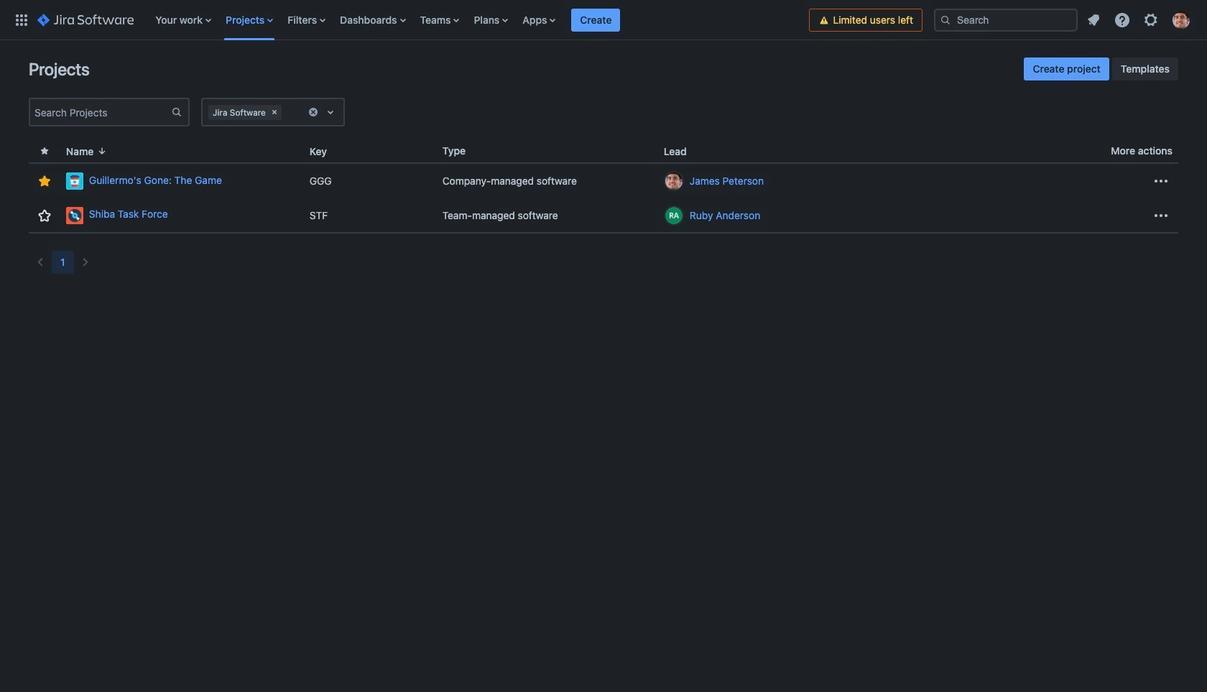 Task type: describe. For each thing, give the bounding box(es) containing it.
settings image
[[1143, 11, 1160, 28]]

open image
[[322, 103, 339, 121]]

help image
[[1114, 11, 1131, 28]]

clear image
[[308, 106, 319, 118]]

more image
[[1153, 207, 1170, 224]]

Search Projects text field
[[30, 102, 171, 122]]

previous image
[[32, 254, 49, 271]]

appswitcher icon image
[[13, 11, 30, 28]]

next image
[[77, 254, 94, 271]]

notifications image
[[1085, 11, 1102, 28]]

0 horizontal spatial list
[[148, 0, 809, 40]]



Task type: vqa. For each thing, say whether or not it's contained in the screenshot.
Your profile and settings icon
yes



Task type: locate. For each thing, give the bounding box(es) containing it.
banner
[[0, 0, 1207, 40]]

more image
[[1153, 172, 1170, 190]]

primary element
[[9, 0, 809, 40]]

Choose Jira products text field
[[284, 105, 287, 119]]

group
[[1024, 57, 1179, 80]]

list item
[[572, 0, 620, 40]]

jira software image
[[37, 11, 134, 28], [37, 11, 134, 28]]

search image
[[940, 14, 951, 26]]

star guillermo's gone: the game image
[[36, 172, 53, 190]]

None search field
[[934, 8, 1078, 31]]

star shiba task force image
[[36, 207, 53, 224]]

Search field
[[934, 8, 1078, 31]]

list
[[148, 0, 809, 40], [1081, 7, 1199, 33]]

your profile and settings image
[[1173, 11, 1190, 28]]

1 horizontal spatial list
[[1081, 7, 1199, 33]]

clear image
[[269, 106, 280, 118]]



